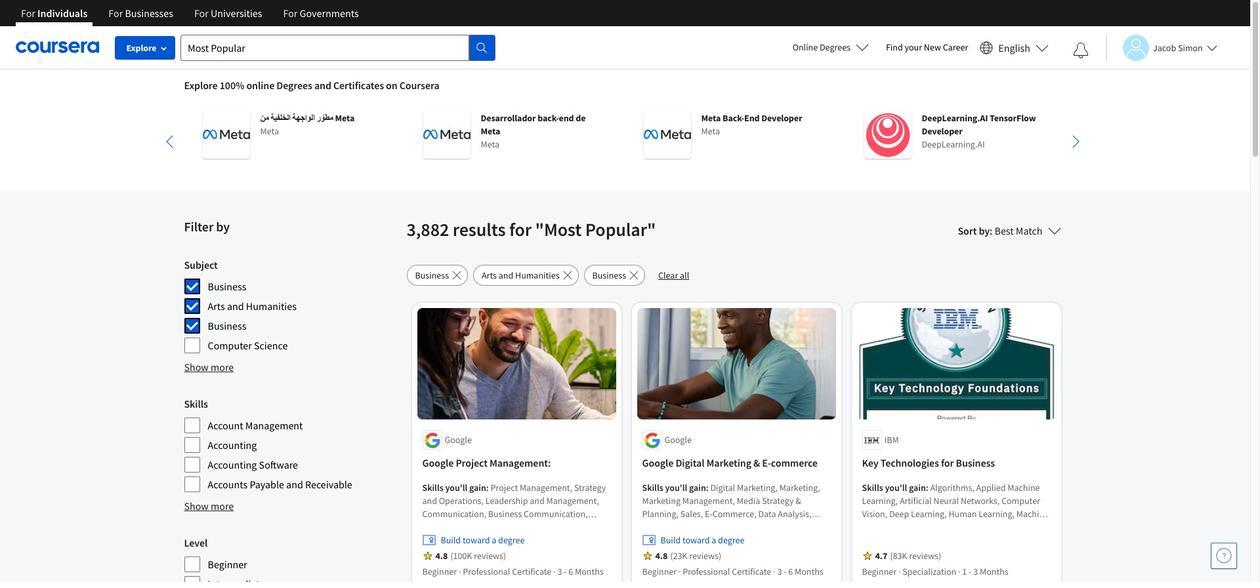 Task type: describe. For each thing, give the bounding box(es) containing it.
6 for google project management:
[[569, 567, 573, 578]]

beginner · professional certificate · 3 - 6 months for marketing
[[642, 567, 823, 578]]

sort
[[958, 224, 977, 238]]

marketing
[[707, 457, 751, 470]]

computer
[[208, 339, 252, 352]]

professional for project
[[463, 567, 510, 578]]

by for sort
[[979, 224, 990, 238]]

الواجهة
[[292, 112, 315, 124]]

google project management:
[[422, 457, 551, 470]]

months for google digital marketing & e-commerce
[[795, 567, 823, 578]]

clear all
[[658, 270, 689, 282]]

meta back-end developer meta
[[701, 112, 802, 137]]

a for marketing
[[712, 535, 716, 547]]

ibm
[[884, 435, 899, 447]]

الخلفية
[[271, 112, 291, 124]]

explore 100% online degrees and certificates on coursera
[[184, 79, 439, 92]]

for for results
[[509, 218, 532, 242]]

accounting software
[[208, 459, 298, 472]]

you'll for project
[[445, 483, 467, 494]]

3,882 results for "most popular"
[[407, 218, 656, 242]]

skills for google digital marketing & e-commerce
[[642, 483, 663, 494]]

you'll for digital
[[665, 483, 687, 494]]

online
[[246, 79, 274, 92]]

jacob
[[1153, 42, 1176, 53]]

certificate for management:
[[512, 567, 552, 578]]

مطوّر
[[317, 112, 333, 124]]

skills you'll gain : for technologies
[[862, 483, 930, 494]]

degree for management:
[[498, 535, 525, 547]]

: for key technologies for business
[[926, 483, 928, 494]]

reviews) for management:
[[474, 551, 506, 563]]

4.7 (83k reviews)
[[875, 551, 941, 563]]

more for computer science
[[211, 361, 234, 374]]

account management
[[208, 419, 303, 433]]

desarrollador back-end de meta meta
[[481, 112, 586, 150]]

software
[[259, 459, 298, 472]]

3 for marketing
[[777, 567, 782, 578]]

end
[[559, 112, 574, 124]]

skills inside group
[[184, 398, 208, 411]]

find your new career link
[[879, 39, 975, 56]]

subject
[[184, 259, 218, 272]]

help center image
[[1216, 549, 1232, 564]]

end
[[744, 112, 760, 124]]

(100k
[[450, 551, 472, 563]]

jacob simon button
[[1106, 34, 1217, 61]]

- for google project management:
[[564, 567, 567, 578]]

6 for google digital marketing & e-commerce
[[788, 567, 793, 578]]

governments
[[300, 7, 359, 20]]

4.8 (100k reviews)
[[435, 551, 506, 563]]

commerce
[[771, 457, 818, 470]]

4.8 (23k reviews)
[[655, 551, 721, 563]]

4.8 for digital
[[655, 551, 668, 563]]

beginner · professional certificate · 3 - 6 months for management:
[[422, 567, 604, 578]]

google project management: link
[[422, 456, 611, 472]]

technologies
[[881, 457, 939, 470]]

3,882
[[407, 218, 449, 242]]

4 · from the left
[[773, 567, 775, 578]]

meta image for مطوّر الواجهة الخلفية من meta meta
[[202, 112, 250, 159]]

google digital marketing & e-commerce
[[642, 457, 818, 470]]

simon
[[1178, 42, 1203, 53]]

science
[[254, 339, 288, 352]]

for universities
[[194, 7, 262, 20]]

by for filter
[[216, 219, 230, 235]]

level
[[184, 537, 208, 550]]

career
[[943, 41, 968, 53]]

match
[[1016, 224, 1043, 238]]

universities
[[211, 7, 262, 20]]

show more for accounts payable and receivable
[[184, 500, 234, 513]]

accounts
[[208, 478, 248, 492]]

skills group
[[184, 396, 399, 494]]

accounting for accounting software
[[208, 459, 257, 472]]

on
[[386, 79, 397, 92]]

skills for google project management:
[[422, 483, 443, 494]]

arts and humanities inside subject "group"
[[208, 300, 297, 313]]

online
[[793, 41, 818, 53]]

reviews) for marketing
[[689, 551, 721, 563]]

business down 3,882
[[415, 270, 449, 282]]

- for google digital marketing & e-commerce
[[784, 567, 787, 578]]

show for computer
[[184, 361, 209, 374]]

explore for explore 100% online degrees and certificates on coursera
[[184, 79, 218, 92]]

google left project
[[422, 457, 454, 470]]

toward for digital
[[683, 535, 710, 547]]

build for digital
[[661, 535, 681, 547]]

english button
[[975, 26, 1054, 69]]

and inside subject "group"
[[227, 300, 244, 313]]

gain for digital
[[689, 483, 706, 494]]

: left best
[[990, 224, 993, 238]]

clear
[[658, 270, 678, 282]]

4.7
[[875, 551, 887, 563]]

your
[[905, 41, 922, 53]]

for for universities
[[194, 7, 209, 20]]

build toward a degree for project
[[441, 535, 525, 547]]

degree for marketing
[[718, 535, 744, 547]]

arts and humanities button
[[473, 265, 579, 286]]

jacob simon
[[1153, 42, 1203, 53]]

(23k
[[670, 551, 687, 563]]

skills for key technologies for business
[[862, 483, 883, 494]]

&
[[753, 457, 760, 470]]

english
[[998, 41, 1030, 54]]

google up digital
[[665, 435, 692, 447]]

"most
[[535, 218, 582, 242]]

arts inside button
[[482, 270, 497, 282]]

account
[[208, 419, 243, 433]]

build for project
[[441, 535, 461, 547]]

degrees inside popup button
[[820, 41, 851, 53]]

specialization
[[903, 567, 956, 578]]

results
[[453, 218, 506, 242]]

for for individuals
[[21, 7, 35, 20]]

months for google project management:
[[575, 567, 604, 578]]

3 for management:
[[557, 567, 562, 578]]

humanities inside subject "group"
[[246, 300, 297, 313]]

for individuals
[[21, 7, 88, 20]]

2 deeplearning.ai from the top
[[922, 138, 985, 150]]

coursera
[[400, 79, 439, 92]]

business down popular"
[[592, 270, 626, 282]]

skills you'll gain : for project
[[422, 483, 491, 494]]

show more button for accounts
[[184, 499, 234, 515]]

desarrollador
[[481, 112, 536, 124]]

online degrees button
[[782, 33, 879, 62]]

for for governments
[[283, 7, 298, 20]]

de
[[576, 112, 586, 124]]

computer science
[[208, 339, 288, 352]]

new
[[924, 41, 941, 53]]

businesses
[[125, 7, 173, 20]]

e-
[[762, 457, 771, 470]]

arts and humanities inside button
[[482, 270, 560, 282]]

humanities inside button
[[515, 270, 560, 282]]

business down subject at left top
[[208, 280, 246, 293]]

What do you want to learn? text field
[[180, 34, 469, 61]]

show more button for computer
[[184, 360, 234, 375]]

best
[[995, 224, 1014, 238]]

certificate for marketing
[[732, 567, 771, 578]]



Task type: vqa. For each thing, say whether or not it's contained in the screenshot.
Learn
no



Task type: locate. For each thing, give the bounding box(es) containing it.
1 vertical spatial show more
[[184, 500, 234, 513]]

1 vertical spatial deeplearning.ai
[[922, 138, 985, 150]]

0 horizontal spatial arts and humanities
[[208, 300, 297, 313]]

tensorflow
[[990, 112, 1036, 124]]

you'll down technologies
[[885, 483, 907, 494]]

degrees
[[820, 41, 851, 53], [276, 79, 312, 92]]

1 vertical spatial accounting
[[208, 459, 257, 472]]

meta image
[[202, 112, 250, 159], [423, 112, 470, 159], [644, 112, 691, 159]]

degree
[[498, 535, 525, 547], [718, 535, 744, 547]]

1 gain from the left
[[469, 483, 486, 494]]

by right sort
[[979, 224, 990, 238]]

you'll down project
[[445, 483, 467, 494]]

4 for from the left
[[283, 7, 298, 20]]

1 meta image from the left
[[202, 112, 250, 159]]

arts down results
[[482, 270, 497, 282]]

skills you'll gain :
[[422, 483, 491, 494], [642, 483, 710, 494], [862, 483, 930, 494]]

2 more from the top
[[211, 500, 234, 513]]

3 for from the left
[[194, 7, 209, 20]]

0 vertical spatial accounting
[[208, 439, 257, 452]]

gain down project
[[469, 483, 486, 494]]

deeplearning.ai tensorflow developer deeplearning.ai
[[922, 112, 1036, 150]]

explore button
[[115, 36, 175, 60]]

a up 4.8 (100k reviews)
[[492, 535, 496, 547]]

arts
[[482, 270, 497, 282], [208, 300, 225, 313]]

2 3 from the left
[[777, 567, 782, 578]]

0 vertical spatial show more button
[[184, 360, 234, 375]]

back-
[[723, 112, 744, 124]]

2 horizontal spatial months
[[980, 567, 1009, 578]]

developer inside deeplearning.ai tensorflow developer deeplearning.ai
[[922, 125, 963, 137]]

1 horizontal spatial meta image
[[423, 112, 470, 159]]

beginner · specialization · 1 - 3 months
[[862, 567, 1009, 578]]

humanities down 3,882 results for "most popular"
[[515, 270, 560, 282]]

1 vertical spatial arts
[[208, 300, 225, 313]]

degree up 4.8 (100k reviews)
[[498, 535, 525, 547]]

2 horizontal spatial skills you'll gain :
[[862, 483, 930, 494]]

2 gain from the left
[[689, 483, 706, 494]]

1 horizontal spatial beginner · professional certificate · 3 - 6 months
[[642, 567, 823, 578]]

1 horizontal spatial certificate
[[732, 567, 771, 578]]

3 months from the left
[[980, 567, 1009, 578]]

: down marketing
[[706, 483, 709, 494]]

0 vertical spatial show
[[184, 361, 209, 374]]

certificates
[[333, 79, 384, 92]]

show notifications image
[[1073, 43, 1089, 58]]

1 accounting from the top
[[208, 439, 257, 452]]

0 horizontal spatial 4.8
[[435, 551, 448, 563]]

1 months from the left
[[575, 567, 604, 578]]

1 horizontal spatial explore
[[184, 79, 218, 92]]

2 horizontal spatial 3
[[973, 567, 978, 578]]

0 horizontal spatial developer
[[761, 112, 802, 124]]

accounting up accounts
[[208, 459, 257, 472]]

0 horizontal spatial for
[[509, 218, 532, 242]]

1 horizontal spatial a
[[712, 535, 716, 547]]

1
[[962, 567, 967, 578]]

for left universities
[[194, 7, 209, 20]]

2 show more button from the top
[[184, 499, 234, 515]]

1 horizontal spatial skills you'll gain :
[[642, 483, 710, 494]]

skills you'll gain : down project
[[422, 483, 491, 494]]

sort by : best match
[[958, 224, 1043, 238]]

1 horizontal spatial gain
[[689, 483, 706, 494]]

2 toward from the left
[[683, 535, 710, 547]]

for for technologies
[[941, 457, 954, 470]]

0 horizontal spatial 6
[[569, 567, 573, 578]]

0 vertical spatial degrees
[[820, 41, 851, 53]]

business button down 3,882
[[407, 265, 468, 286]]

2 show from the top
[[184, 500, 209, 513]]

1 · from the left
[[459, 567, 461, 578]]

skills you'll gain : for digital
[[642, 483, 710, 494]]

google left digital
[[642, 457, 674, 470]]

1 horizontal spatial developer
[[922, 125, 963, 137]]

2 a from the left
[[712, 535, 716, 547]]

2 degree from the left
[[718, 535, 744, 547]]

show more button
[[184, 360, 234, 375], [184, 499, 234, 515]]

reviews) right (100k
[[474, 551, 506, 563]]

1 horizontal spatial humanities
[[515, 270, 560, 282]]

developer right end
[[761, 112, 802, 124]]

0 horizontal spatial -
[[564, 567, 567, 578]]

gain down technologies
[[909, 483, 926, 494]]

: down key technologies for business
[[926, 483, 928, 494]]

you'll down digital
[[665, 483, 687, 494]]

management
[[245, 419, 303, 433]]

0 horizontal spatial humanities
[[246, 300, 297, 313]]

beginner · professional certificate · 3 - 6 months down 4.8 (23k reviews)
[[642, 567, 823, 578]]

arts inside subject "group"
[[208, 300, 225, 313]]

2 6 from the left
[[788, 567, 793, 578]]

google digital marketing & e-commerce link
[[642, 456, 831, 472]]

and down 3,882 results for "most popular"
[[499, 270, 513, 282]]

toward for project
[[463, 535, 490, 547]]

explore for explore
[[126, 42, 157, 54]]

business up computer
[[208, 320, 246, 333]]

0 horizontal spatial arts
[[208, 300, 225, 313]]

meta image for meta back-end developer meta
[[644, 112, 691, 159]]

0 horizontal spatial skills you'll gain :
[[422, 483, 491, 494]]

0 horizontal spatial gain
[[469, 483, 486, 494]]

show down computer
[[184, 361, 209, 374]]

2 skills you'll gain : from the left
[[642, 483, 710, 494]]

1 horizontal spatial build
[[661, 535, 681, 547]]

business button down popular"
[[584, 265, 645, 286]]

(83k
[[890, 551, 907, 563]]

2 - from the left
[[784, 567, 787, 578]]

skills
[[184, 398, 208, 411], [422, 483, 443, 494], [642, 483, 663, 494], [862, 483, 883, 494]]

1 horizontal spatial for
[[941, 457, 954, 470]]

clear all button
[[650, 265, 697, 286]]

show more button down computer
[[184, 360, 234, 375]]

toward up 4.8 (100k reviews)
[[463, 535, 490, 547]]

filter
[[184, 219, 213, 235]]

payable
[[250, 478, 284, 492]]

2 horizontal spatial -
[[969, 567, 972, 578]]

0 horizontal spatial certificate
[[512, 567, 552, 578]]

3 reviews) from the left
[[909, 551, 941, 563]]

individuals
[[37, 7, 88, 20]]

2 accounting from the top
[[208, 459, 257, 472]]

0 horizontal spatial degrees
[[276, 79, 312, 92]]

reviews) up "specialization" in the bottom right of the page
[[909, 551, 941, 563]]

1 deeplearning.ai from the top
[[922, 112, 988, 124]]

more down computer
[[211, 361, 234, 374]]

developer inside meta back-end developer meta
[[761, 112, 802, 124]]

meta
[[335, 112, 355, 124], [701, 112, 721, 124], [260, 125, 279, 137], [481, 125, 500, 137], [701, 125, 720, 137], [481, 138, 499, 150]]

1 you'll from the left
[[445, 483, 467, 494]]

2 reviews) from the left
[[689, 551, 721, 563]]

coursera image
[[16, 37, 99, 58]]

0 vertical spatial arts
[[482, 270, 497, 282]]

online degrees
[[793, 41, 851, 53]]

مطوّر الواجهة الخلفية من meta meta
[[260, 112, 355, 137]]

gain down digital
[[689, 483, 706, 494]]

show more for computer science
[[184, 361, 234, 374]]

1 3 from the left
[[557, 567, 562, 578]]

and down software
[[286, 478, 303, 492]]

0 vertical spatial more
[[211, 361, 234, 374]]

1 vertical spatial show more button
[[184, 499, 234, 515]]

2 months from the left
[[795, 567, 823, 578]]

1 horizontal spatial toward
[[683, 535, 710, 547]]

1 for from the left
[[21, 7, 35, 20]]

4.8 left (23k
[[655, 551, 668, 563]]

developer
[[761, 112, 802, 124], [922, 125, 963, 137]]

arts and humanities
[[482, 270, 560, 282], [208, 300, 297, 313]]

2 4.8 from the left
[[655, 551, 668, 563]]

1 build from the left
[[441, 535, 461, 547]]

1 show more button from the top
[[184, 360, 234, 375]]

2 horizontal spatial meta image
[[644, 112, 691, 159]]

explore left 100%
[[184, 79, 218, 92]]

0 horizontal spatial explore
[[126, 42, 157, 54]]

build toward a degree for digital
[[661, 535, 744, 547]]

1 vertical spatial degrees
[[276, 79, 312, 92]]

1 horizontal spatial months
[[795, 567, 823, 578]]

1 beginner · professional certificate · 3 - 6 months from the left
[[422, 567, 604, 578]]

arts and humanities down 3,882 results for "most popular"
[[482, 270, 560, 282]]

1 vertical spatial show
[[184, 500, 209, 513]]

level group
[[184, 536, 399, 583]]

build toward a degree up 4.8 (23k reviews)
[[661, 535, 744, 547]]

1 degree from the left
[[498, 535, 525, 547]]

2 show more from the top
[[184, 500, 234, 513]]

2 for from the left
[[109, 7, 123, 20]]

1 reviews) from the left
[[474, 551, 506, 563]]

1 horizontal spatial 4.8
[[655, 551, 668, 563]]

show more button down accounts
[[184, 499, 234, 515]]

0 vertical spatial developer
[[761, 112, 802, 124]]

certificate
[[512, 567, 552, 578], [732, 567, 771, 578]]

and inside button
[[499, 270, 513, 282]]

100%
[[220, 79, 244, 92]]

1 horizontal spatial build toward a degree
[[661, 535, 744, 547]]

and up computer
[[227, 300, 244, 313]]

a up 4.8 (23k reviews)
[[712, 535, 716, 547]]

for left governments
[[283, 7, 298, 20]]

0 horizontal spatial you'll
[[445, 483, 467, 494]]

a for management:
[[492, 535, 496, 547]]

None search field
[[180, 34, 496, 61]]

:
[[990, 224, 993, 238], [486, 483, 489, 494], [706, 483, 709, 494], [926, 483, 928, 494]]

من
[[260, 112, 269, 124]]

skills you'll gain : down digital
[[642, 483, 710, 494]]

0 horizontal spatial meta image
[[202, 112, 250, 159]]

1 vertical spatial more
[[211, 500, 234, 513]]

0 vertical spatial humanities
[[515, 270, 560, 282]]

1 build toward a degree from the left
[[441, 535, 525, 547]]

accounting
[[208, 439, 257, 452], [208, 459, 257, 472]]

0 horizontal spatial build
[[441, 535, 461, 547]]

show for accounts
[[184, 500, 209, 513]]

more for accounts payable and receivable
[[211, 500, 234, 513]]

3 3 from the left
[[973, 567, 978, 578]]

project
[[456, 457, 488, 470]]

a
[[492, 535, 496, 547], [712, 535, 716, 547]]

0 vertical spatial deeplearning.ai
[[922, 112, 988, 124]]

and up "مطوّر"
[[314, 79, 331, 92]]

explore inside explore "dropdown button"
[[126, 42, 157, 54]]

all
[[680, 270, 689, 282]]

0 horizontal spatial degree
[[498, 535, 525, 547]]

deeplearning.ai
[[922, 112, 988, 124], [922, 138, 985, 150]]

2 build toward a degree from the left
[[661, 535, 744, 547]]

professional down 4.8 (23k reviews)
[[683, 567, 730, 578]]

key
[[862, 457, 879, 470]]

-
[[564, 567, 567, 578], [784, 567, 787, 578], [969, 567, 972, 578]]

1 horizontal spatial professional
[[683, 567, 730, 578]]

you'll for technologies
[[885, 483, 907, 494]]

1 toward from the left
[[463, 535, 490, 547]]

1 show more from the top
[[184, 361, 234, 374]]

professional down 4.8 (100k reviews)
[[463, 567, 510, 578]]

reviews)
[[474, 551, 506, 563], [689, 551, 721, 563], [909, 551, 941, 563]]

show more down accounts
[[184, 500, 234, 513]]

0 horizontal spatial by
[[216, 219, 230, 235]]

accounting down account
[[208, 439, 257, 452]]

2 horizontal spatial reviews)
[[909, 551, 941, 563]]

skills you'll gain : down technologies
[[862, 483, 930, 494]]

beginner · professional certificate · 3 - 6 months
[[422, 567, 604, 578], [642, 567, 823, 578]]

2 · from the left
[[553, 567, 556, 578]]

0 horizontal spatial business button
[[407, 265, 468, 286]]

for left ""most" on the top of page
[[509, 218, 532, 242]]

1 a from the left
[[492, 535, 496, 547]]

management:
[[490, 457, 551, 470]]

for left individuals
[[21, 7, 35, 20]]

1 vertical spatial explore
[[184, 79, 218, 92]]

key technologies for business
[[862, 457, 995, 470]]

developer right deeplearning.ai image
[[922, 125, 963, 137]]

1 show from the top
[[184, 361, 209, 374]]

months
[[575, 567, 604, 578], [795, 567, 823, 578], [980, 567, 1009, 578]]

5 · from the left
[[898, 567, 901, 578]]

1 horizontal spatial -
[[784, 567, 787, 578]]

1 professional from the left
[[463, 567, 510, 578]]

0 vertical spatial show more
[[184, 361, 234, 374]]

back-
[[538, 112, 559, 124]]

3 meta image from the left
[[644, 112, 691, 159]]

for governments
[[283, 7, 359, 20]]

0 horizontal spatial a
[[492, 535, 496, 547]]

1 certificate from the left
[[512, 567, 552, 578]]

show
[[184, 361, 209, 374], [184, 500, 209, 513]]

2 horizontal spatial gain
[[909, 483, 926, 494]]

business button
[[407, 265, 468, 286], [584, 265, 645, 286]]

show more down computer
[[184, 361, 234, 374]]

key technologies for business link
[[862, 456, 1050, 472]]

show up level
[[184, 500, 209, 513]]

popular"
[[585, 218, 656, 242]]

1 4.8 from the left
[[435, 551, 448, 563]]

0 vertical spatial arts and humanities
[[482, 270, 560, 282]]

humanities up science
[[246, 300, 297, 313]]

beginner
[[208, 559, 247, 572], [422, 567, 457, 578], [642, 567, 677, 578], [862, 567, 897, 578]]

1 horizontal spatial degree
[[718, 535, 744, 547]]

1 horizontal spatial by
[[979, 224, 990, 238]]

3 skills you'll gain : from the left
[[862, 483, 930, 494]]

0 horizontal spatial reviews)
[[474, 551, 506, 563]]

0 horizontal spatial toward
[[463, 535, 490, 547]]

beginner inside the level group
[[208, 559, 247, 572]]

1 horizontal spatial arts and humanities
[[482, 270, 560, 282]]

arts up computer
[[208, 300, 225, 313]]

subject group
[[184, 257, 399, 354]]

professional
[[463, 567, 510, 578], [683, 567, 730, 578]]

2 meta image from the left
[[423, 112, 470, 159]]

2 build from the left
[[661, 535, 681, 547]]

more down accounts
[[211, 500, 234, 513]]

1 horizontal spatial 6
[[788, 567, 793, 578]]

2 business button from the left
[[584, 265, 645, 286]]

1 business button from the left
[[407, 265, 468, 286]]

toward up 4.8 (23k reviews)
[[683, 535, 710, 547]]

6 · from the left
[[958, 567, 961, 578]]

and inside skills group
[[286, 478, 303, 492]]

0 horizontal spatial build toward a degree
[[441, 535, 525, 547]]

accounts payable and receivable
[[208, 478, 352, 492]]

: down google project management:
[[486, 483, 489, 494]]

build up (100k
[[441, 535, 461, 547]]

toward
[[463, 535, 490, 547], [683, 535, 710, 547]]

build toward a degree up 4.8 (100k reviews)
[[441, 535, 525, 547]]

explore down for businesses at left
[[126, 42, 157, 54]]

4.8
[[435, 551, 448, 563], [655, 551, 668, 563]]

reviews) right (23k
[[689, 551, 721, 563]]

banner navigation
[[11, 0, 369, 36]]

explore
[[126, 42, 157, 54], [184, 79, 218, 92]]

2 you'll from the left
[[665, 483, 687, 494]]

2 professional from the left
[[683, 567, 730, 578]]

2 beginner · professional certificate · 3 - 6 months from the left
[[642, 567, 823, 578]]

accounting for accounting
[[208, 439, 257, 452]]

receivable
[[305, 478, 352, 492]]

arts and humanities up computer science
[[208, 300, 297, 313]]

for for businesses
[[109, 7, 123, 20]]

beginner · professional certificate · 3 - 6 months down 4.8 (100k reviews)
[[422, 567, 604, 578]]

1 horizontal spatial arts
[[482, 270, 497, 282]]

by right filter
[[216, 219, 230, 235]]

1 horizontal spatial business button
[[584, 265, 645, 286]]

1 horizontal spatial 3
[[777, 567, 782, 578]]

1 skills you'll gain : from the left
[[422, 483, 491, 494]]

3 you'll from the left
[[885, 483, 907, 494]]

4.8 for project
[[435, 551, 448, 563]]

0 horizontal spatial 3
[[557, 567, 562, 578]]

1 horizontal spatial degrees
[[820, 41, 851, 53]]

degree up 4.8 (23k reviews)
[[718, 535, 744, 547]]

deeplearning.ai image
[[864, 112, 911, 159]]

for businesses
[[109, 7, 173, 20]]

for right technologies
[[941, 457, 954, 470]]

for left businesses
[[109, 7, 123, 20]]

1 vertical spatial arts and humanities
[[208, 300, 297, 313]]

0 horizontal spatial months
[[575, 567, 604, 578]]

4.8 left (100k
[[435, 551, 448, 563]]

6
[[569, 567, 573, 578], [788, 567, 793, 578]]

business right technologies
[[956, 457, 995, 470]]

google up project
[[445, 435, 472, 447]]

: for google digital marketing & e-commerce
[[706, 483, 709, 494]]

1 6 from the left
[[569, 567, 573, 578]]

3 - from the left
[[969, 567, 972, 578]]

0 horizontal spatial professional
[[463, 567, 510, 578]]

1 more from the top
[[211, 361, 234, 374]]

1 - from the left
[[564, 567, 567, 578]]

1 vertical spatial for
[[941, 457, 954, 470]]

1 horizontal spatial reviews)
[[689, 551, 721, 563]]

: for google project management:
[[486, 483, 489, 494]]

find your new career
[[886, 41, 968, 53]]

2 certificate from the left
[[732, 567, 771, 578]]

google
[[445, 435, 472, 447], [665, 435, 692, 447], [422, 457, 454, 470], [642, 457, 674, 470]]

1 vertical spatial developer
[[922, 125, 963, 137]]

0 vertical spatial for
[[509, 218, 532, 242]]

1 vertical spatial humanities
[[246, 300, 297, 313]]

2 horizontal spatial you'll
[[885, 483, 907, 494]]

humanities
[[515, 270, 560, 282], [246, 300, 297, 313]]

0 horizontal spatial beginner · professional certificate · 3 - 6 months
[[422, 567, 604, 578]]

gain for project
[[469, 483, 486, 494]]

1 horizontal spatial you'll
[[665, 483, 687, 494]]

professional for digital
[[683, 567, 730, 578]]

0 vertical spatial explore
[[126, 42, 157, 54]]

3 gain from the left
[[909, 483, 926, 494]]

build up (23k
[[661, 535, 681, 547]]

digital
[[676, 457, 704, 470]]

meta image for desarrollador back-end de meta meta
[[423, 112, 470, 159]]

filter by
[[184, 219, 230, 235]]

3 · from the left
[[679, 567, 681, 578]]

gain for technologies
[[909, 483, 926, 494]]

and
[[314, 79, 331, 92], [499, 270, 513, 282], [227, 300, 244, 313], [286, 478, 303, 492]]

build
[[441, 535, 461, 547], [661, 535, 681, 547]]



